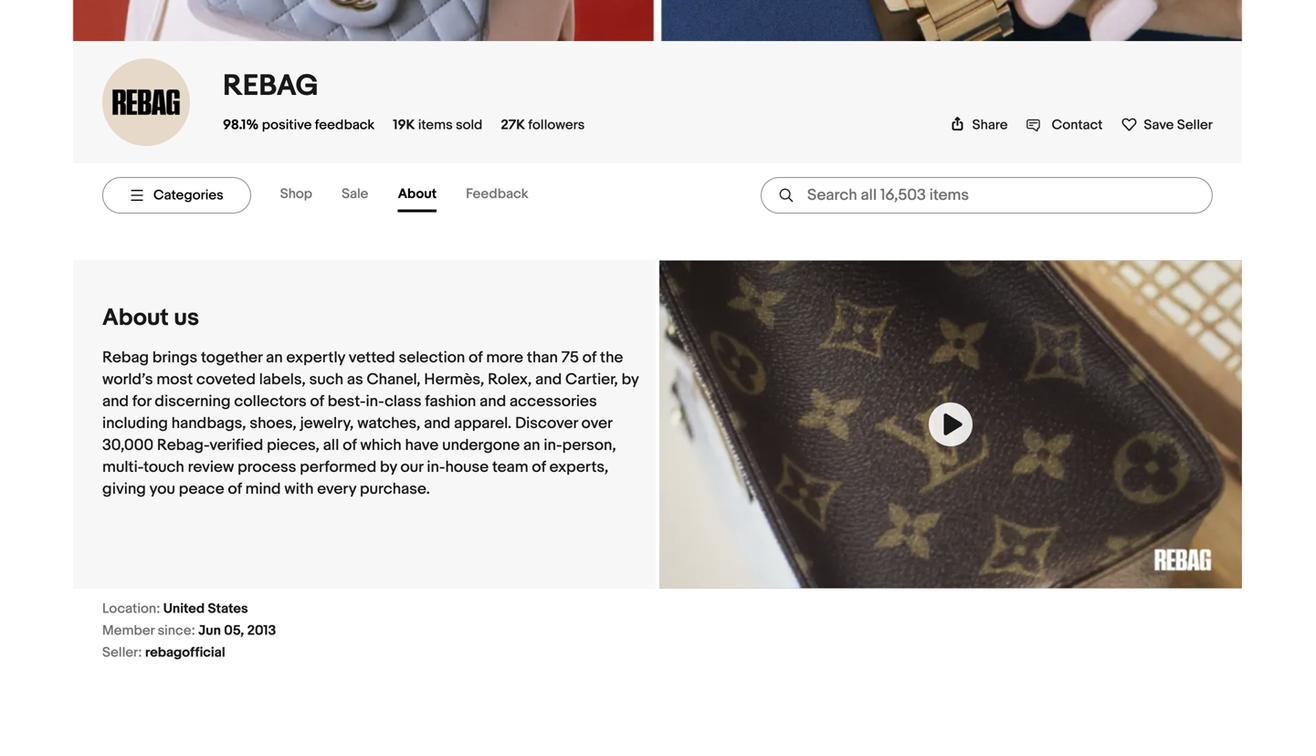 Task type: vqa. For each thing, say whether or not it's contained in the screenshot.
2nd 2 min article from right
no



Task type: describe. For each thing, give the bounding box(es) containing it.
vetted
[[349, 348, 395, 367]]

labels,
[[259, 370, 306, 389]]

more
[[486, 348, 523, 367]]

rebag image
[[102, 58, 190, 146]]

since:
[[158, 623, 195, 639]]

our
[[400, 458, 423, 477]]

than
[[527, 348, 558, 367]]

with
[[284, 480, 314, 499]]

all
[[323, 436, 339, 455]]

united
[[163, 601, 205, 617]]

review
[[188, 458, 234, 477]]

world's
[[102, 370, 153, 389]]

save
[[1144, 117, 1174, 133]]

rebag-
[[157, 436, 209, 455]]

feedback
[[315, 117, 375, 133]]

about for about
[[398, 186, 437, 202]]

share
[[972, 117, 1008, 133]]

1 horizontal spatial in-
[[427, 458, 445, 477]]

save seller
[[1144, 117, 1213, 133]]

30,000
[[102, 436, 153, 455]]

collectors
[[234, 392, 307, 411]]

items
[[418, 117, 453, 133]]

discerning
[[155, 392, 231, 411]]

0 horizontal spatial in-
[[366, 392, 385, 411]]

member
[[102, 623, 155, 639]]

purchase.
[[360, 480, 430, 499]]

contact
[[1052, 117, 1103, 133]]

categories
[[153, 187, 224, 204]]

as
[[347, 370, 363, 389]]

shoes,
[[250, 414, 297, 433]]

over
[[581, 414, 612, 433]]

pieces,
[[267, 436, 320, 455]]

team
[[492, 458, 528, 477]]

including
[[102, 414, 168, 433]]

such
[[309, 370, 343, 389]]

Search all 16,503 items field
[[761, 177, 1213, 214]]

accessories
[[510, 392, 597, 411]]

1 horizontal spatial an
[[523, 436, 540, 455]]

hermès,
[[424, 370, 484, 389]]

rolex,
[[488, 370, 532, 389]]

19k items sold
[[393, 117, 482, 133]]

share button
[[950, 117, 1008, 133]]

mind
[[245, 480, 281, 499]]

location: united states member since: jun 05, 2013 seller: rebagofficial
[[102, 601, 276, 661]]

rebagofficial
[[145, 645, 225, 661]]

the
[[600, 348, 623, 367]]

05,
[[224, 623, 244, 639]]

for
[[132, 392, 151, 411]]

undergone
[[442, 436, 520, 455]]

of left mind
[[228, 480, 242, 499]]

brings
[[152, 348, 197, 367]]

1 vertical spatial by
[[380, 458, 397, 477]]

handbags,
[[171, 414, 246, 433]]

jewelry,
[[300, 414, 354, 433]]

class
[[385, 392, 421, 411]]

save seller button
[[1121, 116, 1213, 133]]

seller
[[1177, 117, 1213, 133]]

experts,
[[549, 458, 608, 477]]

and up 'accessories'
[[535, 370, 562, 389]]

contact link
[[1026, 117, 1103, 133]]

apparel.
[[454, 414, 512, 433]]

watches,
[[357, 414, 420, 433]]



Task type: locate. For each thing, give the bounding box(es) containing it.
of right 75
[[582, 348, 596, 367]]

0 vertical spatial in-
[[366, 392, 385, 411]]

27k followers
[[501, 117, 585, 133]]

together
[[201, 348, 262, 367]]

0 horizontal spatial an
[[266, 348, 283, 367]]

of left more at the left top of page
[[469, 348, 483, 367]]

which
[[360, 436, 401, 455]]

rebag
[[102, 348, 149, 367]]

2 horizontal spatial in-
[[544, 436, 562, 455]]

19k
[[393, 117, 415, 133]]

1 horizontal spatial about
[[398, 186, 437, 202]]

have
[[405, 436, 439, 455]]

touch
[[144, 458, 184, 477]]

expertly
[[286, 348, 345, 367]]

giving
[[102, 480, 146, 499]]

us
[[174, 304, 199, 332]]

0 vertical spatial an
[[266, 348, 283, 367]]

sale
[[342, 186, 368, 202]]

feedback
[[466, 186, 528, 202]]

about up rebag
[[102, 304, 169, 332]]

categories button
[[102, 177, 251, 214]]

location:
[[102, 601, 160, 617]]

0 horizontal spatial about
[[102, 304, 169, 332]]

in- up watches, at the left bottom of page
[[366, 392, 385, 411]]

by down the
[[622, 370, 639, 389]]

performed
[[300, 458, 376, 477]]

of
[[469, 348, 483, 367], [582, 348, 596, 367], [310, 392, 324, 411], [343, 436, 357, 455], [532, 458, 546, 477], [228, 480, 242, 499]]

sold
[[456, 117, 482, 133]]

75
[[561, 348, 579, 367]]

27k
[[501, 117, 525, 133]]

states
[[208, 601, 248, 617]]

an up labels,
[[266, 348, 283, 367]]

2013
[[247, 623, 276, 639]]

by up purchase.
[[380, 458, 397, 477]]

0 vertical spatial about
[[398, 186, 437, 202]]

of right all
[[343, 436, 357, 455]]

rebag link
[[223, 68, 319, 104]]

best-
[[328, 392, 366, 411]]

followers
[[528, 117, 585, 133]]

and down fashion
[[424, 414, 450, 433]]

and up apparel.
[[480, 392, 506, 411]]

most
[[156, 370, 193, 389]]

about for about us
[[102, 304, 169, 332]]

in- down "discover" in the left bottom of the page
[[544, 436, 562, 455]]

person,
[[562, 436, 616, 455]]

1 vertical spatial about
[[102, 304, 169, 332]]

cartier,
[[565, 370, 618, 389]]

chanel,
[[367, 370, 421, 389]]

selection
[[399, 348, 465, 367]]

seller:
[[102, 645, 142, 661]]

you
[[149, 480, 175, 499]]

0 vertical spatial by
[[622, 370, 639, 389]]

fashion
[[425, 392, 476, 411]]

0 horizontal spatial by
[[380, 458, 397, 477]]

process
[[238, 458, 296, 477]]

rebag brings together an expertly vetted selection of more than 75 of the world's most coveted labels, such as chanel, hermès, rolex, and cartier, by and for discerning collectors of best-in-class fashion and accessories including handbags, shoes, jewelry, watches, and apparel. discover over 30,000 rebag-verified pieces, all of which have undergone an in-person, multi-touch review process performed by our in-house team of experts, giving you peace of mind with every purchase.
[[102, 348, 639, 499]]

by
[[622, 370, 639, 389], [380, 458, 397, 477]]

shop
[[280, 186, 312, 202]]

positive
[[262, 117, 312, 133]]

tab list containing shop
[[280, 178, 558, 212]]

of down such
[[310, 392, 324, 411]]

about
[[398, 186, 437, 202], [102, 304, 169, 332]]

1 vertical spatial in-
[[544, 436, 562, 455]]

in- right our
[[427, 458, 445, 477]]

about right sale
[[398, 186, 437, 202]]

multi-
[[102, 458, 144, 477]]

house
[[445, 458, 489, 477]]

98.1% positive feedback
[[223, 117, 375, 133]]

98.1%
[[223, 117, 259, 133]]

discover
[[515, 414, 578, 433]]

jun
[[198, 623, 221, 639]]

rebag
[[223, 68, 319, 104]]

an down "discover" in the left bottom of the page
[[523, 436, 540, 455]]

peace
[[179, 480, 224, 499]]

1 vertical spatial an
[[523, 436, 540, 455]]

and
[[535, 370, 562, 389], [102, 392, 129, 411], [480, 392, 506, 411], [424, 414, 450, 433]]

about us
[[102, 304, 199, 332]]

every
[[317, 480, 356, 499]]

of right team at left bottom
[[532, 458, 546, 477]]

coveted
[[196, 370, 256, 389]]

and down world's at the left
[[102, 392, 129, 411]]

1 horizontal spatial by
[[622, 370, 639, 389]]

2 vertical spatial in-
[[427, 458, 445, 477]]

tab list
[[280, 178, 558, 212]]

an
[[266, 348, 283, 367], [523, 436, 540, 455]]

about inside tab list
[[398, 186, 437, 202]]

verified
[[209, 436, 263, 455]]

in-
[[366, 392, 385, 411], [544, 436, 562, 455], [427, 458, 445, 477]]



